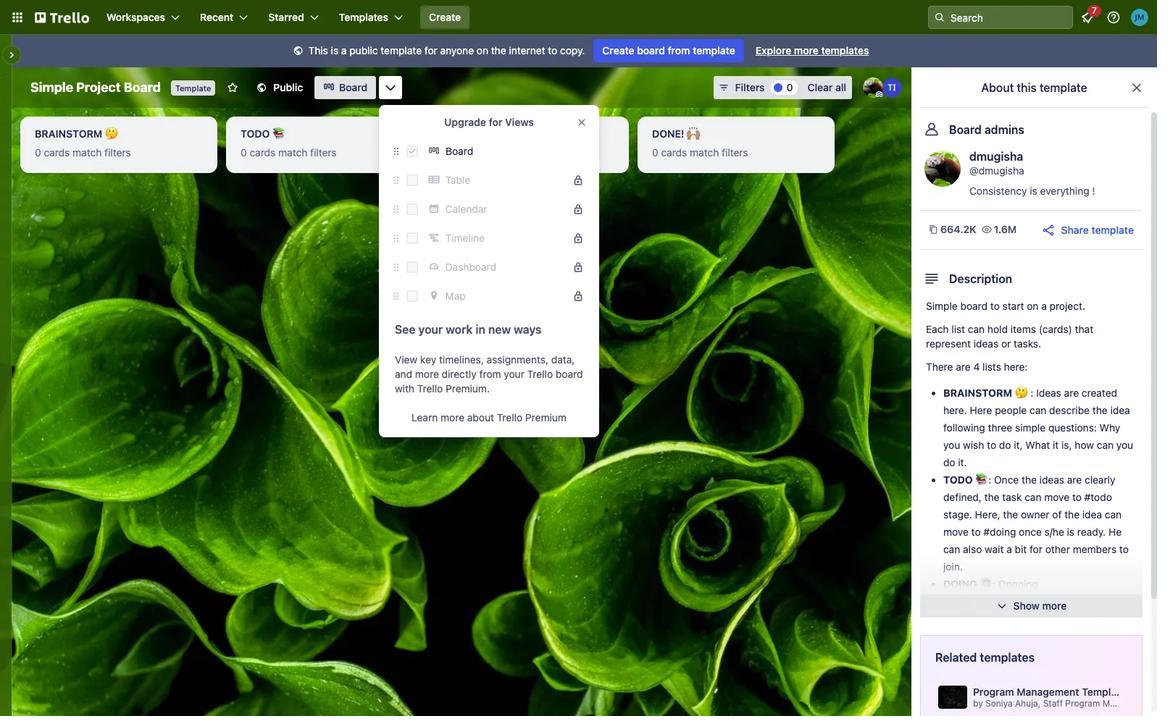 Task type: describe. For each thing, give the bounding box(es) containing it.
following
[[944, 422, 986, 434]]

#doing
[[984, 526, 1017, 539]]

: left finished
[[992, 596, 995, 608]]

items
[[1011, 323, 1037, 336]]

owner
[[1021, 509, 1050, 521]]

consistency
[[970, 185, 1028, 197]]

ahuja,
[[1016, 699, 1041, 710]]

copy.
[[560, 44, 585, 57]]

br
[[1152, 699, 1158, 710]]

he
[[1109, 526, 1122, 539]]

this
[[1017, 81, 1037, 94]]

work
[[446, 323, 473, 336]]

is for this
[[331, 44, 339, 57]]

is inside : once the ideas are clearly defined, the task can move to #todo stage. here, the owner of the idea can move to #doing once s/he is ready. he can also wait a bit for other members to join.
[[1068, 526, 1075, 539]]

simple for simple project board
[[30, 80, 73, 95]]

match for 🙌🏽
[[690, 146, 719, 159]]

show more
[[1014, 600, 1067, 613]]

here,
[[976, 509, 1001, 521]]

describe
[[1050, 405, 1090, 417]]

hold
[[988, 323, 1008, 336]]

brainstorm for brainstorm 🤔
[[944, 387, 1013, 399]]

7 notifications image
[[1079, 9, 1097, 26]]

📚 for todo 📚
[[976, 474, 989, 486]]

DONE! 🙌🏽 text field
[[644, 123, 829, 146]]

timelines,
[[439, 354, 484, 366]]

0 for brainstorm 🤔 0 cards match filters
[[35, 146, 41, 159]]

0 horizontal spatial template
[[175, 83, 211, 93]]

about
[[467, 412, 494, 424]]

manager
[[1103, 699, 1139, 710]]

for inside : once the ideas are clearly defined, the task can move to #todo stage. here, the owner of the idea can move to #doing once s/he is ready. he can also wait a bit for other members to join.
[[1030, 544, 1043, 556]]

and
[[395, 368, 413, 381]]

public
[[350, 44, 378, 57]]

recent button
[[191, 6, 257, 29]]

more inside view key timelines, assignments, data, and more directly from your trello board with trello premium.
[[415, 368, 439, 381]]

template inside "button"
[[1092, 224, 1135, 236]]

data,
[[552, 354, 575, 366]]

of
[[1053, 509, 1062, 521]]

other
[[1046, 544, 1071, 556]]

view key timelines, assignments, data, and more directly from your trello board with trello premium.
[[395, 354, 583, 395]]

can up join.
[[944, 544, 961, 556]]

0 vertical spatial a
[[341, 44, 347, 57]]

Search field
[[946, 7, 1073, 28]]

star or unstar board image
[[227, 82, 239, 94]]

0 for doing ⚙️ 0 cards match filters
[[447, 146, 453, 159]]

upgrade for views
[[444, 116, 534, 128]]

can up owner
[[1025, 492, 1042, 504]]

doing ⚙️ : ongoing done! 🙌🏽 : finished
[[944, 579, 1039, 608]]

board inside text field
[[124, 80, 161, 95]]

share template
[[1062, 224, 1135, 236]]

0 horizontal spatial trello
[[417, 383, 443, 395]]

your inside view key timelines, assignments, data, and more directly from your trello board with trello premium.
[[504, 368, 525, 381]]

2 horizontal spatial trello
[[528, 368, 553, 381]]

0 horizontal spatial on
[[477, 44, 489, 57]]

three
[[988, 422, 1013, 434]]

what
[[1026, 439, 1051, 452]]

TODO 📚 text field
[[232, 123, 418, 146]]

new
[[489, 323, 511, 336]]

trello inspiration (inspiringtaco) image
[[882, 78, 903, 98]]

🤔 for brainstorm 🤔 0 cards match filters
[[105, 128, 118, 140]]

wish
[[964, 439, 985, 452]]

related templates
[[936, 652, 1035, 665]]

directly
[[442, 368, 477, 381]]

clearly
[[1085, 474, 1116, 486]]

are inside : once the ideas are clearly defined, the task can move to #todo stage. here, the owner of the idea can move to #doing once s/he is ready. he can also wait a bit for other members to join.
[[1068, 474, 1083, 486]]

consistency is everything !
[[970, 185, 1096, 197]]

ideas inside : once the ideas are clearly defined, the task can move to #todo stage. here, the owner of the idea can move to #doing once s/he is ready. he can also wait a bit for other members to join.
[[1040, 474, 1065, 486]]

create for create
[[429, 11, 461, 23]]

more for show
[[1043, 600, 1067, 613]]

todo for todo 📚
[[944, 474, 973, 486]]

map
[[446, 290, 466, 302]]

by
[[974, 699, 984, 710]]

🙌🏽 inside doing ⚙️ : ongoing done! 🙌🏽 : finished
[[979, 596, 992, 608]]

board up table
[[446, 145, 474, 157]]

members
[[1073, 544, 1117, 556]]

: ideas are created here. here people can describe the idea following three simple questions: why you wish to do it, what it is, how can you do it.
[[944, 387, 1134, 469]]

1 horizontal spatial templates
[[980, 652, 1035, 665]]

represent
[[926, 338, 971, 350]]

soniya
[[986, 699, 1013, 710]]

match for 🤔
[[73, 146, 102, 159]]

explore more templates
[[756, 44, 870, 57]]

see
[[395, 323, 416, 336]]

created
[[1082, 387, 1118, 399]]

stage.
[[944, 509, 973, 521]]

2 vertical spatial trello
[[497, 412, 523, 424]]

calendar
[[446, 203, 488, 215]]

!
[[1093, 185, 1096, 197]]

project.
[[1050, 300, 1086, 312]]

🙌🏽 inside done! 🙌🏽 0 cards match filters
[[687, 128, 700, 140]]

project
[[76, 80, 121, 95]]

filters for brainstorm 🤔 0 cards match filters
[[104, 146, 131, 159]]

0 for todo 📚 0 cards match filters
[[241, 146, 247, 159]]

close popover image
[[576, 117, 588, 128]]

all
[[836, 81, 847, 94]]

workspaces button
[[98, 6, 189, 29]]

filters for done! 🙌🏽 0 cards match filters
[[722, 146, 749, 159]]

brainstorm for brainstorm 🤔 0 cards match filters
[[35, 128, 102, 140]]

doing for doing ⚙️ : ongoing done! 🙌🏽 : finished
[[944, 579, 978, 591]]

1 vertical spatial for
[[489, 116, 503, 128]]

1 horizontal spatial on
[[1027, 300, 1039, 312]]

: inside the : ideas are created here. here people can describe the idea following three simple questions: why you wish to do it, what it is, how can you do it.
[[1031, 387, 1034, 399]]

bit
[[1015, 544, 1027, 556]]

to left copy.
[[548, 44, 558, 57]]

templates button
[[330, 6, 412, 29]]

simple project board
[[30, 80, 161, 95]]

recent
[[200, 11, 234, 23]]

premium
[[526, 412, 567, 424]]

starred button
[[260, 6, 327, 29]]

starred
[[268, 11, 304, 23]]

todo for todo 📚 0 cards match filters
[[241, 128, 270, 140]]

everything
[[1041, 185, 1090, 197]]

create board from template link
[[594, 39, 744, 62]]

clear
[[808, 81, 833, 94]]

explore
[[756, 44, 792, 57]]

match for ⚙️
[[484, 146, 513, 159]]

1 horizontal spatial do
[[1000, 439, 1012, 452]]

also
[[964, 544, 983, 556]]

there
[[926, 361, 954, 373]]

each
[[926, 323, 949, 336]]

learn
[[412, 412, 438, 424]]

there are 4 lists here:
[[926, 361, 1028, 373]]

can up simple
[[1030, 405, 1047, 417]]

BRAINSTORM 🤔 text field
[[26, 123, 212, 146]]

defined,
[[944, 492, 982, 504]]

questions:
[[1049, 422, 1097, 434]]

doing for doing ⚙️ 0 cards match filters
[[447, 128, 480, 140]]

the left internet in the top left of the page
[[491, 44, 506, 57]]

1 vertical spatial do
[[944, 457, 956, 469]]

0 vertical spatial are
[[956, 361, 971, 373]]

share template button
[[1041, 223, 1135, 238]]

1 horizontal spatial board link
[[424, 140, 591, 163]]

clear all
[[808, 81, 847, 94]]

can inside each list can hold items (cards) that represent ideas or tasks.
[[968, 323, 985, 336]]

sm image
[[291, 44, 306, 59]]

1 horizontal spatial from
[[668, 44, 691, 57]]

ideas inside each list can hold items (cards) that represent ideas or tasks.
[[974, 338, 999, 350]]

more for explore
[[794, 44, 819, 57]]

wait
[[985, 544, 1004, 556]]

about
[[982, 81, 1014, 94]]

to left #todo
[[1073, 492, 1082, 504]]

upgrade
[[444, 116, 486, 128]]

⚙️ for ongoing
[[980, 579, 993, 591]]

idea inside : once the ideas are clearly defined, the task can move to #todo stage. here, the owner of the idea can move to #doing once s/he is ready. he can also wait a bit for other members to join.
[[1083, 509, 1103, 521]]

1 horizontal spatial program
[[1066, 699, 1101, 710]]

to up also
[[972, 526, 981, 539]]

cards for doing
[[456, 146, 482, 159]]

2 you from the left
[[1117, 439, 1134, 452]]



Task type: locate. For each thing, give the bounding box(es) containing it.
1.6m
[[994, 223, 1017, 236]]

doing down join.
[[944, 579, 978, 591]]

is left everything
[[1030, 185, 1038, 197]]

todo down public button
[[241, 128, 270, 140]]

1 horizontal spatial for
[[489, 116, 503, 128]]

0 vertical spatial trello
[[528, 368, 553, 381]]

🤔 for brainstorm 🤔
[[1015, 387, 1028, 399]]

are
[[956, 361, 971, 373], [1065, 387, 1079, 399], [1068, 474, 1083, 486]]

0 horizontal spatial ⚙️
[[482, 128, 496, 140]]

template
[[381, 44, 422, 57], [693, 44, 736, 57], [1040, 81, 1088, 94], [1092, 224, 1135, 236]]

4 cards from the left
[[661, 146, 687, 159]]

0 vertical spatial move
[[1045, 492, 1070, 504]]

create up this is a public template for anyone on the internet to copy. at the top of page
[[429, 11, 461, 23]]

list
[[952, 323, 966, 336]]

1 horizontal spatial 📚
[[976, 474, 989, 486]]

0 vertical spatial ⚙️
[[482, 128, 496, 140]]

1 vertical spatial templates
[[980, 652, 1035, 665]]

1 horizontal spatial 🙌🏽
[[979, 596, 992, 608]]

trello
[[528, 368, 553, 381], [417, 383, 443, 395], [497, 412, 523, 424]]

a left project. at top right
[[1042, 300, 1047, 312]]

more down key
[[415, 368, 439, 381]]

dmugisha link
[[970, 150, 1024, 163]]

are left 4
[[956, 361, 971, 373]]

anyone
[[440, 44, 474, 57]]

template
[[175, 83, 211, 93], [1083, 687, 1127, 699]]

board for simple
[[961, 300, 988, 312]]

here:
[[1005, 361, 1028, 373]]

create inside create button
[[429, 11, 461, 23]]

it,
[[1014, 439, 1023, 452]]

1 vertical spatial dmugisha (dmugisha) image
[[925, 151, 961, 187]]

to right the wish
[[987, 439, 997, 452]]

📚 left once
[[976, 474, 989, 486]]

customize views image
[[384, 80, 398, 95]]

board link
[[315, 76, 376, 99], [424, 140, 591, 163]]

brainstorm 🤔
[[944, 387, 1028, 399]]

2 vertical spatial board
[[556, 368, 583, 381]]

internet
[[509, 44, 546, 57]]

your down assignments,
[[504, 368, 525, 381]]

the right of
[[1065, 509, 1080, 521]]

1 horizontal spatial ⚙️
[[980, 579, 993, 591]]

trello down assignments,
[[528, 368, 553, 381]]

board right project
[[124, 80, 161, 95]]

cards down brainstorm 🤔 text field
[[44, 146, 70, 159]]

how
[[1075, 439, 1095, 452]]

0 vertical spatial on
[[477, 44, 489, 57]]

1 horizontal spatial 🤔
[[1015, 387, 1028, 399]]

a left bit
[[1007, 544, 1013, 556]]

more right "learn"
[[441, 412, 465, 424]]

🤔 up people
[[1015, 387, 1028, 399]]

to down he
[[1120, 544, 1129, 556]]

1 horizontal spatial create
[[603, 44, 635, 57]]

0 horizontal spatial 🙌🏽
[[687, 128, 700, 140]]

4
[[974, 361, 980, 373]]

filters for doing ⚙️ 0 cards match filters
[[516, 146, 543, 159]]

1 vertical spatial create
[[603, 44, 635, 57]]

1 vertical spatial brainstorm
[[944, 387, 1013, 399]]

ongoing
[[999, 579, 1039, 591]]

#todo
[[1085, 492, 1113, 504]]

doing inside doing ⚙️ 0 cards match filters
[[447, 128, 480, 140]]

0 horizontal spatial dmugisha (dmugisha) image
[[863, 78, 884, 98]]

ideas down "it"
[[1040, 474, 1065, 486]]

create inside create board from template link
[[603, 44, 635, 57]]

create right copy.
[[603, 44, 635, 57]]

idea up why
[[1111, 405, 1131, 417]]

1 horizontal spatial a
[[1007, 544, 1013, 556]]

see your work in new ways
[[395, 323, 542, 336]]

0 vertical spatial create
[[429, 11, 461, 23]]

description
[[950, 273, 1013, 286]]

match down the done! 🙌🏽 text box
[[690, 146, 719, 159]]

template right public
[[381, 44, 422, 57]]

cards inside brainstorm 🤔 0 cards match filters
[[44, 146, 70, 159]]

to inside the : ideas are created here. here people can describe the idea following three simple questions: why you wish to do it, what it is, how can you do it.
[[987, 439, 997, 452]]

0 vertical spatial simple
[[30, 80, 73, 95]]

0 horizontal spatial done!
[[652, 128, 685, 140]]

board inside view key timelines, assignments, data, and more directly from your trello board with trello premium.
[[556, 368, 583, 381]]

program down related templates
[[974, 687, 1015, 699]]

template left @
[[1083, 687, 1127, 699]]

1 vertical spatial board link
[[424, 140, 591, 163]]

this
[[309, 44, 328, 57]]

1 vertical spatial 📚
[[976, 474, 989, 486]]

done! inside doing ⚙️ : ongoing done! 🙌🏽 : finished
[[944, 596, 977, 608]]

: once the ideas are clearly defined, the task can move to #todo stage. here, the owner of the idea can move to #doing once s/he is ready. he can also wait a bit for other members to join.
[[944, 474, 1129, 573]]

template right this on the right top of the page
[[1040, 81, 1088, 94]]

2 horizontal spatial for
[[1030, 544, 1043, 556]]

0 horizontal spatial for
[[425, 44, 438, 57]]

program management template by soniya ahuja, staff program manager @ br
[[974, 687, 1158, 710]]

0 horizontal spatial do
[[944, 457, 956, 469]]

0 horizontal spatial ideas
[[974, 338, 999, 350]]

ideas down hold at right top
[[974, 338, 999, 350]]

timeline
[[446, 232, 485, 244]]

more right explore
[[794, 44, 819, 57]]

match down 'todo 📚' "text field"
[[278, 146, 308, 159]]

do left it,
[[1000, 439, 1012, 452]]

1 horizontal spatial move
[[1045, 492, 1070, 504]]

a inside : once the ideas are clearly defined, the task can move to #todo stage. here, the owner of the idea can move to #doing once s/he is ready. he can also wait a bit for other members to join.
[[1007, 544, 1013, 556]]

board
[[124, 80, 161, 95], [339, 81, 368, 94], [950, 123, 982, 136], [446, 145, 474, 157]]

2 horizontal spatial a
[[1042, 300, 1047, 312]]

1 horizontal spatial simple
[[926, 300, 958, 312]]

assignments,
[[487, 354, 549, 366]]

idea up ready.
[[1083, 509, 1103, 521]]

can down why
[[1097, 439, 1114, 452]]

staff
[[1044, 699, 1063, 710]]

0 horizontal spatial create
[[429, 11, 461, 23]]

0 horizontal spatial 🤔
[[105, 128, 118, 140]]

you down why
[[1117, 439, 1134, 452]]

todo 📚
[[944, 474, 989, 486]]

task
[[1003, 492, 1022, 504]]

@dmugisha
[[970, 165, 1025, 177]]

1 you from the left
[[944, 439, 961, 452]]

the right once
[[1022, 474, 1037, 486]]

related
[[936, 652, 978, 665]]

dmugisha (dmugisha) image left @dmugisha
[[925, 151, 961, 187]]

brainstorm down 'simple project board' text field at top left
[[35, 128, 102, 140]]

⚙️ for cards
[[482, 128, 496, 140]]

todo up defined,
[[944, 474, 973, 486]]

dmugisha @dmugisha
[[970, 150, 1025, 177]]

brainstorm inside brainstorm 🤔 0 cards match filters
[[35, 128, 102, 140]]

in
[[476, 323, 486, 336]]

template left the star or unstar board icon
[[175, 83, 211, 93]]

the down created
[[1093, 405, 1108, 417]]

doing inside doing ⚙️ : ongoing done! 🙌🏽 : finished
[[944, 579, 978, 591]]

that
[[1076, 323, 1094, 336]]

: left once
[[989, 474, 992, 486]]

2 match from the left
[[278, 146, 308, 159]]

the down task
[[1004, 509, 1019, 521]]

filters down 'todo 📚' "text field"
[[310, 146, 337, 159]]

why
[[1100, 422, 1121, 434]]

0 horizontal spatial templates
[[822, 44, 870, 57]]

0 vertical spatial for
[[425, 44, 438, 57]]

0 horizontal spatial idea
[[1083, 509, 1103, 521]]

finished
[[998, 596, 1037, 608]]

1 horizontal spatial dmugisha (dmugisha) image
[[925, 151, 961, 187]]

templates
[[822, 44, 870, 57], [980, 652, 1035, 665]]

once
[[995, 474, 1019, 486]]

0 vertical spatial board
[[637, 44, 665, 57]]

: left "ideas"
[[1031, 387, 1034, 399]]

cards up table
[[456, 146, 482, 159]]

filters inside done! 🙌🏽 0 cards match filters
[[722, 146, 749, 159]]

ready.
[[1078, 526, 1106, 539]]

0 vertical spatial doing
[[447, 128, 480, 140]]

learn more about trello premium link
[[412, 411, 567, 426]]

0 inside doing ⚙️ 0 cards match filters
[[447, 146, 453, 159]]

s/he
[[1045, 526, 1065, 539]]

🤔 down project
[[105, 128, 118, 140]]

filters down brainstorm 🤔 text field
[[104, 146, 131, 159]]

0 for done! 🙌🏽 0 cards match filters
[[652, 146, 659, 159]]

: inside : once the ideas are clearly defined, the task can move to #todo stage. here, the owner of the idea can move to #doing once s/he is ready. he can also wait a bit for other members to join.
[[989, 474, 992, 486]]

1 cards from the left
[[44, 146, 70, 159]]

dmugisha (dmugisha) image
[[863, 78, 884, 98], [925, 151, 961, 187]]

1 vertical spatial 🤔
[[1015, 387, 1028, 399]]

show more button
[[921, 595, 1143, 618]]

board link down public
[[315, 76, 376, 99]]

more inside learn more about trello premium link
[[441, 412, 465, 424]]

2 horizontal spatial board
[[961, 300, 988, 312]]

⚙️ inside doing ⚙️ 0 cards match filters
[[482, 128, 496, 140]]

brainstorm up here
[[944, 387, 1013, 399]]

cards for done!
[[661, 146, 687, 159]]

1 vertical spatial a
[[1042, 300, 1047, 312]]

1 vertical spatial simple
[[926, 300, 958, 312]]

📚 inside todo 📚 0 cards match filters
[[273, 128, 286, 140]]

4 filters from the left
[[722, 146, 749, 159]]

move
[[1045, 492, 1070, 504], [944, 526, 969, 539]]

filters inside brainstorm 🤔 0 cards match filters
[[104, 146, 131, 159]]

from
[[668, 44, 691, 57], [480, 368, 501, 381]]

1 horizontal spatial todo
[[944, 474, 973, 486]]

template right share
[[1092, 224, 1135, 236]]

people
[[996, 405, 1027, 417]]

2 cards from the left
[[250, 146, 276, 159]]

0 inside todo 📚 0 cards match filters
[[241, 146, 247, 159]]

jeremy miller (jeremymiller198) image
[[1132, 9, 1149, 26]]

0 vertical spatial todo
[[241, 128, 270, 140]]

to left "start" on the right top of the page
[[991, 300, 1000, 312]]

once
[[1019, 526, 1042, 539]]

are inside the : ideas are created here. here people can describe the idea following three simple questions: why you wish to do it, what it is, how can you do it.
[[1065, 387, 1079, 399]]

0 vertical spatial board link
[[315, 76, 376, 99]]

move up of
[[1045, 492, 1070, 504]]

program right staff
[[1066, 699, 1101, 710]]

back to home image
[[35, 6, 89, 29]]

🙌🏽
[[687, 128, 700, 140], [979, 596, 992, 608]]

search image
[[934, 12, 946, 23]]

on right "start" on the right top of the page
[[1027, 300, 1039, 312]]

management
[[1017, 687, 1080, 699]]

cards for brainstorm
[[44, 146, 70, 159]]

for right bit
[[1030, 544, 1043, 556]]

a left public
[[341, 44, 347, 57]]

0 inside done! 🙌🏽 0 cards match filters
[[652, 146, 659, 159]]

board left admins
[[950, 123, 982, 136]]

📚 for todo 📚 0 cards match filters
[[273, 128, 286, 140]]

0 horizontal spatial 📚
[[273, 128, 286, 140]]

dmugisha
[[970, 150, 1024, 163]]

🤔 inside brainstorm 🤔 0 cards match filters
[[105, 128, 118, 140]]

cards inside doing ⚙️ 0 cards match filters
[[456, 146, 482, 159]]

create button
[[420, 6, 470, 29]]

doing ⚙️ 0 cards match filters
[[447, 128, 543, 159]]

primary element
[[0, 0, 1158, 35]]

can up he
[[1105, 509, 1122, 521]]

1 vertical spatial move
[[944, 526, 969, 539]]

0 inside brainstorm 🤔 0 cards match filters
[[35, 146, 41, 159]]

start
[[1003, 300, 1025, 312]]

are left clearly
[[1068, 474, 1083, 486]]

this is a public template for anyone on the internet to copy.
[[309, 44, 585, 57]]

trello right with
[[417, 383, 443, 395]]

0 vertical spatial idea
[[1111, 405, 1131, 417]]

about this template
[[982, 81, 1088, 94]]

2 filters from the left
[[310, 146, 337, 159]]

match down brainstorm 🤔 text field
[[73, 146, 102, 159]]

0 horizontal spatial you
[[944, 439, 961, 452]]

learn more about trello premium
[[412, 412, 567, 424]]

open information menu image
[[1107, 10, 1121, 25]]

0 horizontal spatial from
[[480, 368, 501, 381]]

filters for todo 📚 0 cards match filters
[[310, 146, 337, 159]]

dmugisha (dmugisha) image right all
[[863, 78, 884, 98]]

2 vertical spatial for
[[1030, 544, 1043, 556]]

board link down views
[[424, 140, 591, 163]]

done!
[[652, 128, 685, 140], [944, 596, 977, 608]]

idea
[[1111, 405, 1131, 417], [1083, 509, 1103, 521]]

0 horizontal spatial todo
[[241, 128, 270, 140]]

brainstorm
[[35, 128, 102, 140], [944, 387, 1013, 399]]

3 cards from the left
[[456, 146, 482, 159]]

1 vertical spatial trello
[[417, 383, 443, 395]]

board for create
[[637, 44, 665, 57]]

match inside done! 🙌🏽 0 cards match filters
[[690, 146, 719, 159]]

⚙️ inside doing ⚙️ : ongoing done! 🙌🏽 : finished
[[980, 579, 993, 591]]

3 match from the left
[[484, 146, 513, 159]]

cards down the done! 🙌🏽 text box
[[661, 146, 687, 159]]

1 vertical spatial 🙌🏽
[[979, 596, 992, 608]]

ways
[[514, 323, 542, 336]]

1 vertical spatial done!
[[944, 596, 977, 608]]

is right 'this'
[[331, 44, 339, 57]]

trello right about
[[497, 412, 523, 424]]

0 horizontal spatial board link
[[315, 76, 376, 99]]

0 vertical spatial from
[[668, 44, 691, 57]]

for left views
[[489, 116, 503, 128]]

simple inside text field
[[30, 80, 73, 95]]

more inside show more button
[[1043, 600, 1067, 613]]

move down stage.
[[944, 526, 969, 539]]

1 vertical spatial ideas
[[1040, 474, 1065, 486]]

cards inside todo 📚 0 cards match filters
[[250, 146, 276, 159]]

2 horizontal spatial is
[[1068, 526, 1075, 539]]

public button
[[247, 76, 312, 99]]

3 filters from the left
[[516, 146, 543, 159]]

0 horizontal spatial brainstorm
[[35, 128, 102, 140]]

1 vertical spatial todo
[[944, 474, 973, 486]]

1 horizontal spatial template
[[1083, 687, 1127, 699]]

0 horizontal spatial simple
[[30, 80, 73, 95]]

more inside explore more templates link
[[794, 44, 819, 57]]

templates up soniya
[[980, 652, 1035, 665]]

match inside brainstorm 🤔 0 cards match filters
[[73, 146, 102, 159]]

0 horizontal spatial your
[[419, 323, 443, 336]]

cards for todo
[[250, 146, 276, 159]]

cards inside done! 🙌🏽 0 cards match filters
[[661, 146, 687, 159]]

1 horizontal spatial doing
[[944, 579, 978, 591]]

: left ongoing
[[993, 579, 996, 591]]

the
[[491, 44, 506, 57], [1093, 405, 1108, 417], [1022, 474, 1037, 486], [985, 492, 1000, 504], [1004, 509, 1019, 521], [1065, 509, 1080, 521]]

DOING ⚙️ text field
[[438, 123, 623, 146]]

board left the customize views icon
[[339, 81, 368, 94]]

template up filters
[[693, 44, 736, 57]]

0 vertical spatial templates
[[822, 44, 870, 57]]

⚙️ left views
[[482, 128, 496, 140]]

ideas
[[1037, 387, 1062, 399]]

more for learn
[[441, 412, 465, 424]]

idea inside the : ideas are created here. here people can describe the idea following three simple questions: why you wish to do it, what it is, how can you do it.
[[1111, 405, 1131, 417]]

create for create board from template
[[603, 44, 635, 57]]

is
[[331, 44, 339, 57], [1030, 185, 1038, 197], [1068, 526, 1075, 539]]

1 vertical spatial idea
[[1083, 509, 1103, 521]]

do
[[1000, 439, 1012, 452], [944, 457, 956, 469]]

1 horizontal spatial your
[[504, 368, 525, 381]]

for
[[425, 44, 438, 57], [489, 116, 503, 128], [1030, 544, 1043, 556]]

done! inside done! 🙌🏽 0 cards match filters
[[652, 128, 685, 140]]

on right anyone
[[477, 44, 489, 57]]

0 horizontal spatial move
[[944, 526, 969, 539]]

filters inside todo 📚 0 cards match filters
[[310, 146, 337, 159]]

is right s/he
[[1068, 526, 1075, 539]]

do left it.
[[944, 457, 956, 469]]

filters down the done! 🙌🏽 text box
[[722, 146, 749, 159]]

filters down the doing ⚙️ text box
[[516, 146, 543, 159]]

1 vertical spatial ⚙️
[[980, 579, 993, 591]]

show
[[1014, 600, 1040, 613]]

view
[[395, 354, 418, 366]]

0 horizontal spatial program
[[974, 687, 1015, 699]]

the up here,
[[985, 492, 1000, 504]]

0 vertical spatial 🤔
[[105, 128, 118, 140]]

1 vertical spatial doing
[[944, 579, 978, 591]]

1 horizontal spatial board
[[637, 44, 665, 57]]

brainstorm 🤔 0 cards match filters
[[35, 128, 131, 159]]

1 filters from the left
[[104, 146, 131, 159]]

0 horizontal spatial board
[[556, 368, 583, 381]]

for left anyone
[[425, 44, 438, 57]]

admins
[[985, 123, 1025, 136]]

todo inside todo 📚 0 cards match filters
[[241, 128, 270, 140]]

from inside view key timelines, assignments, data, and more directly from your trello board with trello premium.
[[480, 368, 501, 381]]

dashboard
[[446, 261, 497, 273]]

are up describe
[[1065, 387, 1079, 399]]

match inside doing ⚙️ 0 cards match filters
[[484, 146, 513, 159]]

1 horizontal spatial idea
[[1111, 405, 1131, 417]]

templates up all
[[822, 44, 870, 57]]

the inside the : ideas are created here. here people can describe the idea following three simple questions: why you wish to do it, what it is, how can you do it.
[[1093, 405, 1108, 417]]

0 vertical spatial your
[[419, 323, 443, 336]]

create board from template
[[603, 44, 736, 57]]

1 vertical spatial on
[[1027, 300, 1039, 312]]

1 match from the left
[[73, 146, 102, 159]]

1 vertical spatial board
[[961, 300, 988, 312]]

0 vertical spatial is
[[331, 44, 339, 57]]

match for 📚
[[278, 146, 308, 159]]

Board name text field
[[23, 76, 168, 99]]

1 vertical spatial your
[[504, 368, 525, 381]]

it
[[1053, 439, 1059, 452]]

can right list
[[968, 323, 985, 336]]

is for consistency
[[1030, 185, 1038, 197]]

1 vertical spatial template
[[1083, 687, 1127, 699]]

template inside program management template by soniya ahuja, staff program manager @ br
[[1083, 687, 1127, 699]]

filters inside doing ⚙️ 0 cards match filters
[[516, 146, 543, 159]]

match inside todo 📚 0 cards match filters
[[278, 146, 308, 159]]

tasks.
[[1014, 338, 1042, 350]]

you up it.
[[944, 439, 961, 452]]

2 vertical spatial are
[[1068, 474, 1083, 486]]

⚙️ left ongoing
[[980, 579, 993, 591]]

0 vertical spatial template
[[175, 83, 211, 93]]

simple left project
[[30, 80, 73, 95]]

1 horizontal spatial done!
[[944, 596, 977, 608]]

match down "upgrade for views"
[[484, 146, 513, 159]]

more right show
[[1043, 600, 1067, 613]]

doing up table
[[447, 128, 480, 140]]

cards
[[44, 146, 70, 159], [250, 146, 276, 159], [456, 146, 482, 159], [661, 146, 687, 159]]

table
[[446, 174, 471, 186]]

workspaces
[[107, 11, 165, 23]]

it.
[[959, 457, 968, 469]]

simple up each at the right of the page
[[926, 300, 958, 312]]

this member is an admin of this board. image
[[876, 91, 883, 98]]

your right the see
[[419, 323, 443, 336]]

1 vertical spatial from
[[480, 368, 501, 381]]

2 vertical spatial a
[[1007, 544, 1013, 556]]

📚 down public button
[[273, 128, 286, 140]]

1 horizontal spatial ideas
[[1040, 474, 1065, 486]]

filters
[[736, 81, 765, 94]]

4 match from the left
[[690, 146, 719, 159]]

simple for simple board to start on a project.
[[926, 300, 958, 312]]

todo
[[241, 128, 270, 140], [944, 474, 973, 486]]



Task type: vqa. For each thing, say whether or not it's contained in the screenshot.
the rightmost a
yes



